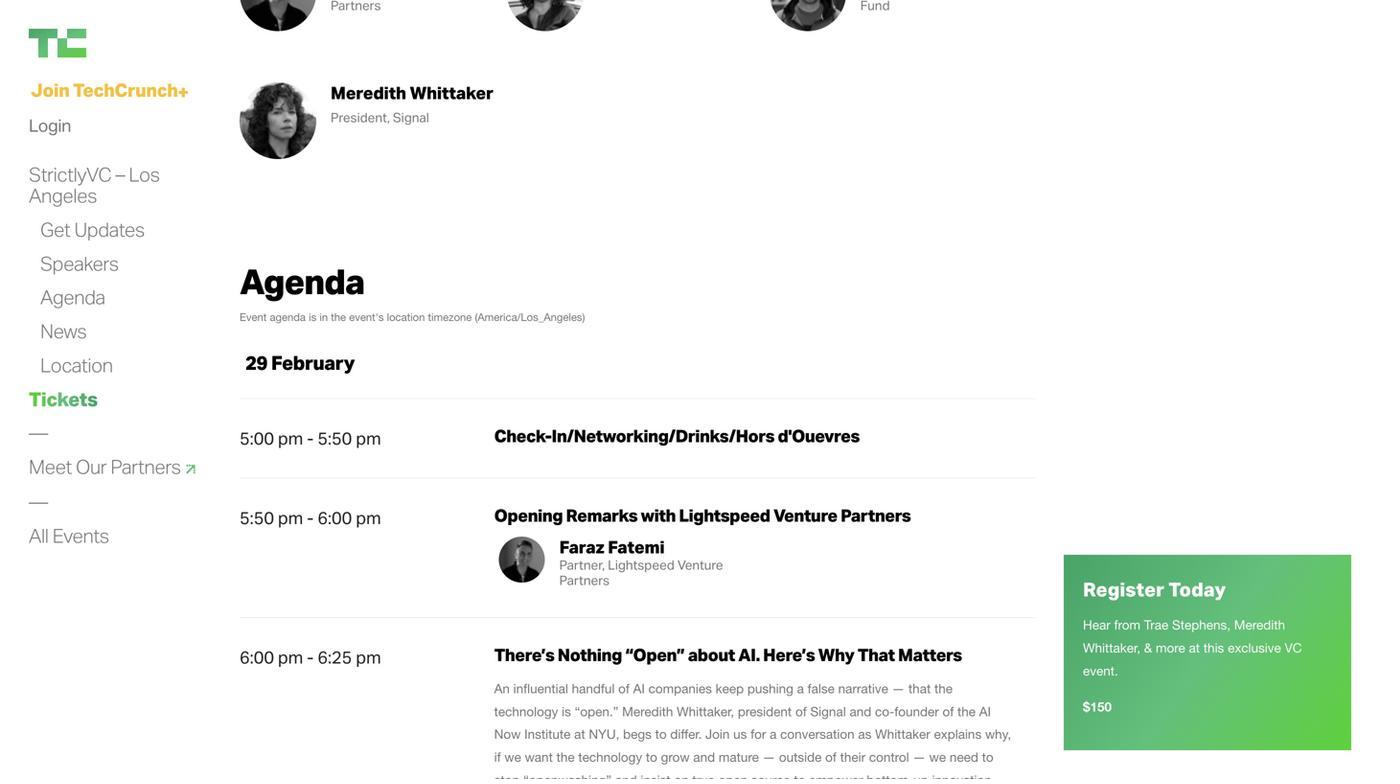 Task type: describe. For each thing, give the bounding box(es) containing it.
1 vertical spatial 5:50
[[240, 507, 274, 528]]

handful
[[572, 681, 615, 696]]

february
[[271, 350, 355, 375]]

- for 6:00 pm
[[307, 646, 314, 668]]

about
[[688, 644, 735, 666]]

event's
[[349, 311, 384, 324]]

register
[[1083, 577, 1165, 601]]

0 vertical spatial a
[[797, 681, 804, 696]]

if
[[494, 750, 501, 765]]

2 we from the left
[[929, 750, 946, 765]]

with
[[641, 504, 676, 526]]

1 horizontal spatial —
[[892, 681, 905, 696]]

of right handful
[[618, 681, 630, 696]]

companies
[[649, 681, 712, 696]]

the up "openwashing"
[[556, 750, 575, 765]]

meredith whittaker president , signal
[[331, 82, 493, 126]]

29
[[245, 350, 267, 375]]

source
[[751, 773, 790, 779]]

- for 5:00 pm
[[307, 427, 314, 449]]

faraz
[[559, 536, 604, 558]]

los
[[129, 162, 160, 186]]

why,
[[985, 727, 1011, 742]]

president
[[738, 704, 792, 719]]

this
[[1204, 640, 1224, 655]]

join inside an influential handful of ai companies keep pushing a false narrative — that the technology is "open." meredith whittaker, president of signal and co-founder of the ai now institute at nyu, begs to differ. join us for a conversation as whittaker explains why, if we want the technology to grow and mature — outside of their control — we need to stop "openwashing" and insist on true open source to empower bottom-up innovat
[[706, 727, 730, 742]]

strictlyvc
[[29, 162, 112, 186]]

narrative
[[838, 681, 888, 696]]

register today
[[1083, 577, 1226, 601]]

their
[[840, 750, 866, 765]]

nothing
[[558, 644, 622, 666]]

ai.
[[738, 644, 760, 666]]

pushing
[[748, 681, 794, 696]]

open
[[719, 773, 748, 779]]

"open"
[[625, 644, 685, 666]]

0 vertical spatial partners
[[841, 504, 911, 526]]

the right that
[[935, 681, 953, 696]]

news
[[40, 319, 87, 343]]

opening remarks with lightspeed venture partners
[[494, 504, 911, 526]]

there's nothing "open" about ai. here's why that matters
[[494, 644, 962, 666]]

techcrunch link
[[29, 29, 220, 58]]

1 vertical spatial a
[[770, 727, 777, 742]]

president
[[331, 109, 387, 126]]

angeles
[[29, 183, 97, 208]]

to right need
[[982, 750, 994, 765]]

join inside join techcrunch +
[[31, 78, 69, 101]]

meredith inside hear from trae stephens, meredith whittaker, & more at this exclusive vc event.
[[1234, 617, 1285, 633]]

here's
[[763, 644, 815, 666]]

all events
[[29, 523, 109, 548]]

whittaker inside an influential handful of ai companies keep pushing a false narrative — that the technology is "open." meredith whittaker, president of signal and co-founder of the ai now institute at nyu, begs to differ. join us for a conversation as whittaker explains why, if we want the technology to grow and mature — outside of their control — we need to stop "openwashing" and insist on true open source to empower bottom-up innovat
[[875, 727, 930, 742]]

in/networking/drinks/hors
[[552, 425, 774, 447]]

lightspeed inside the lightspeed venture partners
[[608, 557, 675, 573]]

$150
[[1083, 699, 1112, 714]]

begs
[[623, 727, 652, 742]]

1 we from the left
[[505, 750, 521, 765]]

"openwashing"
[[523, 773, 612, 779]]

faraz fatemi
[[559, 536, 665, 558]]

1 vertical spatial ai
[[979, 704, 991, 719]]

in
[[320, 311, 328, 324]]

5:50 pm - 6:00 pm
[[240, 507, 381, 528]]

check-in/networking/drinks/hors d'ouevres
[[494, 425, 860, 447]]

stephens,
[[1172, 617, 1231, 633]]

agenda link
[[40, 285, 105, 310]]

of up empower
[[825, 750, 837, 765]]

control
[[869, 750, 909, 765]]

remarks
[[566, 504, 638, 526]]

0 horizontal spatial and
[[615, 773, 637, 779]]

d'ouevres
[[778, 425, 860, 447]]

there's
[[494, 644, 554, 666]]

empower
[[809, 773, 863, 779]]

on
[[674, 773, 689, 779]]

vc
[[1285, 640, 1302, 655]]

0 horizontal spatial 6:00
[[240, 646, 274, 668]]

"open."
[[575, 704, 619, 719]]

event.
[[1083, 663, 1118, 678]]

opening
[[494, 504, 563, 526]]

venture inside the lightspeed venture partners
[[678, 557, 723, 573]]

partner ,
[[559, 557, 608, 573]]

up
[[914, 773, 929, 779]]

5:00 pm - 5:50 pm
[[240, 427, 381, 449]]

why
[[818, 644, 855, 666]]

–
[[116, 162, 125, 186]]

true
[[692, 773, 715, 779]]

signal inside an influential handful of ai companies keep pushing a false narrative — that the technology is "open." meredith whittaker, president of signal and co-founder of the ai now institute at nyu, begs to differ. join us for a conversation as whittaker explains why, if we want the technology to grow and mature — outside of their control — we need to stop "openwashing" and insist on true open source to empower bottom-up innovat
[[810, 704, 846, 719]]

us
[[733, 727, 747, 742]]

keep
[[716, 681, 744, 696]]

is inside agenda event agenda is in the event's location timezone (america/los_angeles)
[[309, 311, 317, 324]]

get updates link
[[40, 217, 145, 242]]

news link
[[40, 319, 87, 344]]

updates
[[74, 217, 145, 241]]

partner
[[559, 557, 602, 573]]

strictlyvc – los angeles link
[[29, 162, 160, 209]]

partners inside the lightspeed venture partners
[[559, 572, 610, 589]]

outside
[[779, 750, 822, 765]]

from
[[1114, 617, 1141, 633]]

co-
[[875, 704, 895, 719]]

as
[[858, 727, 872, 742]]

today
[[1169, 577, 1226, 601]]

stop
[[494, 773, 520, 779]]

faraz fatemi image
[[499, 537, 545, 583]]

grow
[[661, 750, 690, 765]]

login link
[[29, 110, 71, 141]]

influential
[[513, 681, 568, 696]]

2 horizontal spatial —
[[913, 750, 926, 765]]



Task type: locate. For each thing, give the bounding box(es) containing it.
3 - from the top
[[307, 646, 314, 668]]

insist
[[641, 773, 671, 779]]

1 horizontal spatial at
[[1189, 640, 1200, 655]]

more
[[1156, 640, 1186, 655]]

is up the institute
[[562, 704, 571, 719]]

0 vertical spatial technology
[[494, 704, 558, 719]]

0 horizontal spatial technology
[[494, 704, 558, 719]]

agenda inside 'strictlyvc – los angeles get updates speakers agenda news location'
[[40, 285, 105, 309]]

signal inside meredith whittaker president , signal
[[393, 109, 429, 126]]

0 vertical spatial 6:00
[[318, 507, 352, 528]]

explains
[[934, 727, 982, 742]]

6:00 pm - 6:25 pm
[[240, 646, 381, 668]]

—
[[892, 681, 905, 696], [763, 750, 776, 765], [913, 750, 926, 765]]

1 horizontal spatial whittaker
[[875, 727, 930, 742]]

ai down '"open"'
[[633, 681, 645, 696]]

2 - from the top
[[307, 507, 314, 528]]

1 horizontal spatial signal
[[810, 704, 846, 719]]

1 horizontal spatial 6:00
[[318, 507, 352, 528]]

1 vertical spatial is
[[562, 704, 571, 719]]

,
[[387, 109, 390, 126], [602, 557, 605, 573]]

of up explains at bottom right
[[943, 704, 954, 719]]

venture down d'ouevres
[[773, 504, 838, 526]]

2 horizontal spatial meredith
[[1234, 617, 1285, 633]]

for
[[751, 727, 766, 742]]

timezone
[[428, 311, 472, 324]]

techcrunch
[[73, 78, 178, 101]]

0 horizontal spatial is
[[309, 311, 317, 324]]

0 horizontal spatial partners
[[559, 572, 610, 589]]

1 horizontal spatial agenda
[[240, 259, 364, 302]]

0 horizontal spatial agenda
[[40, 285, 105, 309]]

the right 'in'
[[331, 311, 346, 324]]

1 vertical spatial partners
[[559, 572, 610, 589]]

meredith inside meredith whittaker president , signal
[[331, 82, 406, 104]]

- down 5:00 pm - 5:50 pm
[[307, 507, 314, 528]]

whittaker inside meredith whittaker president , signal
[[410, 82, 493, 104]]

partners
[[841, 504, 911, 526], [559, 572, 610, 589]]

1 horizontal spatial and
[[693, 750, 715, 765]]

technology down nyu, at the left bottom of page
[[578, 750, 642, 765]]

the
[[331, 311, 346, 324], [935, 681, 953, 696], [958, 704, 976, 719], [556, 750, 575, 765]]

trae
[[1144, 617, 1169, 633]]

false
[[808, 681, 835, 696]]

an
[[494, 681, 510, 696]]

0 vertical spatial -
[[307, 427, 314, 449]]

0 horizontal spatial join
[[31, 78, 69, 101]]

hear from trae stephens, meredith whittaker, & more at this exclusive vc event.
[[1083, 617, 1302, 678]]

nyu,
[[589, 727, 620, 742]]

— up up
[[913, 750, 926, 765]]

and up true on the bottom right
[[693, 750, 715, 765]]

2 vertical spatial and
[[615, 773, 637, 779]]

agenda
[[270, 311, 306, 324]]

1 vertical spatial -
[[307, 507, 314, 528]]

5:50 down 5:00
[[240, 507, 274, 528]]

hear
[[1083, 617, 1111, 633]]

1 horizontal spatial venture
[[773, 504, 838, 526]]

strictlyvc – los angeles get updates speakers agenda news location
[[29, 162, 160, 377]]

an influential handful of ai companies keep pushing a false narrative — that the technology is "open." meredith whittaker, president of signal and co-founder of the ai now institute at nyu, begs to differ. join us for a conversation as whittaker explains why, if we want the technology to grow and mature — outside of their control — we need to stop "openwashing" and insist on true open source to empower bottom-up innovat
[[494, 681, 1011, 779]]

all
[[29, 523, 48, 548]]

lightspeed down with
[[608, 557, 675, 573]]

1 vertical spatial at
[[574, 727, 585, 742]]

join up login
[[31, 78, 69, 101]]

0 horizontal spatial ,
[[387, 109, 390, 126]]

1 horizontal spatial is
[[562, 704, 571, 719]]

of
[[618, 681, 630, 696], [796, 704, 807, 719], [943, 704, 954, 719], [825, 750, 837, 765]]

the inside agenda event agenda is in the event's location timezone (america/los_angeles)
[[331, 311, 346, 324]]

0 vertical spatial lightspeed
[[679, 504, 770, 526]]

meredith inside an influential handful of ai companies keep pushing a false narrative — that the technology is "open." meredith whittaker, president of signal and co-founder of the ai now institute at nyu, begs to differ. join us for a conversation as whittaker explains why, if we want the technology to grow and mature — outside of their control — we need to stop "openwashing" and insist on true open source to empower bottom-up innovat
[[622, 704, 673, 719]]

- right 5:00
[[307, 427, 314, 449]]

(america/los_angeles)
[[475, 311, 585, 324]]

1 horizontal spatial lightspeed
[[679, 504, 770, 526]]

1 horizontal spatial technology
[[578, 750, 642, 765]]

1 vertical spatial 6:00
[[240, 646, 274, 668]]

signal right president
[[393, 109, 429, 126]]

-
[[307, 427, 314, 449], [307, 507, 314, 528], [307, 646, 314, 668]]

29 february button
[[240, 345, 360, 381]]

0 vertical spatial whittaker
[[410, 82, 493, 104]]

of up conversation at the bottom of the page
[[796, 704, 807, 719]]

agenda event agenda is in the event's location timezone (america/los_angeles)
[[240, 259, 585, 324]]

get
[[40, 217, 70, 241]]

1 horizontal spatial ,
[[602, 557, 605, 573]]

lightspeed venture partners
[[559, 557, 723, 589]]

1 vertical spatial technology
[[578, 750, 642, 765]]

meredith
[[331, 82, 406, 104], [1234, 617, 1285, 633], [622, 704, 673, 719]]

speakers
[[40, 251, 119, 275]]

0 vertical spatial venture
[[773, 504, 838, 526]]

at inside hear from trae stephens, meredith whittaker, & more at this exclusive vc event.
[[1189, 640, 1200, 655]]

1 vertical spatial meredith
[[1234, 617, 1285, 633]]

exclusive
[[1228, 640, 1281, 655]]

6:00
[[318, 507, 352, 528], [240, 646, 274, 668]]

0 vertical spatial whittaker,
[[1083, 640, 1141, 655]]

location link
[[40, 353, 113, 378]]

whittaker, inside hear from trae stephens, meredith whittaker, & more at this exclusive vc event.
[[1083, 640, 1141, 655]]

0 horizontal spatial venture
[[678, 557, 723, 573]]

0 horizontal spatial ai
[[633, 681, 645, 696]]

1 vertical spatial venture
[[678, 557, 723, 573]]

lightspeed right with
[[679, 504, 770, 526]]

0 vertical spatial and
[[850, 704, 872, 719]]

0 horizontal spatial a
[[770, 727, 777, 742]]

institute
[[524, 727, 571, 742]]

a left false
[[797, 681, 804, 696]]

0 vertical spatial 5:50
[[318, 427, 352, 449]]

1 vertical spatial lightspeed
[[608, 557, 675, 573]]

at left the this
[[1189, 640, 1200, 655]]

to up insist
[[646, 750, 657, 765]]

29 february
[[245, 350, 355, 375]]

1 vertical spatial ,
[[602, 557, 605, 573]]

lightspeed
[[679, 504, 770, 526], [608, 557, 675, 573]]

meredith up president
[[331, 82, 406, 104]]

login
[[29, 114, 71, 136]]

0 horizontal spatial whittaker
[[410, 82, 493, 104]]

1 horizontal spatial ai
[[979, 704, 991, 719]]

6:00 down 5:00 pm - 5:50 pm
[[318, 507, 352, 528]]

5:50 right 5:00
[[318, 427, 352, 449]]

whittaker, up event.
[[1083, 640, 1141, 655]]

whittaker
[[410, 82, 493, 104], [875, 727, 930, 742]]

founder
[[894, 704, 939, 719]]

pm
[[278, 427, 303, 449], [356, 427, 381, 449], [278, 507, 303, 528], [356, 507, 381, 528], [278, 646, 303, 668], [356, 646, 381, 668]]

to right begs
[[655, 727, 667, 742]]

0 vertical spatial ,
[[387, 109, 390, 126]]

1 horizontal spatial a
[[797, 681, 804, 696]]

0 vertical spatial signal
[[393, 109, 429, 126]]

whittaker,
[[1083, 640, 1141, 655], [677, 704, 734, 719]]

whittaker, inside an influential handful of ai companies keep pushing a false narrative — that the technology is "open." meredith whittaker, president of signal and co-founder of the ai now institute at nyu, begs to differ. join us for a conversation as whittaker explains why, if we want the technology to grow and mature — outside of their control — we need to stop "openwashing" and insist on true open source to empower bottom-up innovat
[[677, 704, 734, 719]]

, inside meredith whittaker president , signal
[[387, 109, 390, 126]]

bottom-
[[867, 773, 914, 779]]

fatemi
[[608, 536, 665, 558]]

1 horizontal spatial we
[[929, 750, 946, 765]]

that
[[858, 644, 895, 666]]

now
[[494, 727, 521, 742]]

agenda up agenda at the left top
[[240, 259, 364, 302]]

1 - from the top
[[307, 427, 314, 449]]

meredith up exclusive
[[1234, 617, 1285, 633]]

join techcrunch +
[[31, 78, 188, 103]]

— up source on the right bottom
[[763, 750, 776, 765]]

1 vertical spatial join
[[706, 727, 730, 742]]

we right if
[[505, 750, 521, 765]]

and left insist
[[615, 773, 637, 779]]

0 vertical spatial join
[[31, 78, 69, 101]]

0 horizontal spatial whittaker,
[[677, 704, 734, 719]]

1 horizontal spatial meredith
[[622, 704, 673, 719]]

arrow right image
[[180, 458, 202, 480]]

0 horizontal spatial 5:50
[[240, 507, 274, 528]]

to down the outside
[[794, 773, 806, 779]]

1 horizontal spatial 5:50
[[318, 427, 352, 449]]

techcrunch image
[[29, 29, 86, 58]]

0 vertical spatial meredith
[[331, 82, 406, 104]]

6:00 left 6:25
[[240, 646, 274, 668]]

events
[[52, 523, 109, 548]]

meredith up begs
[[622, 704, 673, 719]]

2 vertical spatial -
[[307, 646, 314, 668]]

signal
[[393, 109, 429, 126], [810, 704, 846, 719]]

0 vertical spatial at
[[1189, 640, 1200, 655]]

agenda down speakers link
[[40, 285, 105, 309]]

that
[[909, 681, 931, 696]]

we left need
[[929, 750, 946, 765]]

1 vertical spatial and
[[693, 750, 715, 765]]

venture down "opening remarks with lightspeed venture partners" at the bottom of page
[[678, 557, 723, 573]]

0 horizontal spatial meredith
[[331, 82, 406, 104]]

is left 'in'
[[309, 311, 317, 324]]

matters
[[898, 644, 962, 666]]

the up explains at bottom right
[[958, 704, 976, 719]]

a right for at the right of the page
[[770, 727, 777, 742]]

meredith whittaker image
[[240, 83, 316, 159]]

0 vertical spatial is
[[309, 311, 317, 324]]

and down narrative
[[850, 704, 872, 719]]

+
[[178, 80, 188, 103]]

a
[[797, 681, 804, 696], [770, 727, 777, 742]]

at inside an influential handful of ai companies keep pushing a false narrative — that the technology is "open." meredith whittaker, president of signal and co-founder of the ai now institute at nyu, begs to differ. join us for a conversation as whittaker explains why, if we want the technology to grow and mature — outside of their control — we need to stop "openwashing" and insist on true open source to empower bottom-up innovat
[[574, 727, 585, 742]]

ai up 'why,'
[[979, 704, 991, 719]]

conversation
[[780, 727, 855, 742]]

is inside an influential handful of ai companies keep pushing a false narrative — that the technology is "open." meredith whittaker, president of signal and co-founder of the ai now institute at nyu, begs to differ. join us for a conversation as whittaker explains why, if we want the technology to grow and mature — outside of their control — we need to stop "openwashing" and insist on true open source to empower bottom-up innovat
[[562, 704, 571, 719]]

- left 6:25
[[307, 646, 314, 668]]

at left nyu, at the left bottom of page
[[574, 727, 585, 742]]

1 horizontal spatial partners
[[841, 504, 911, 526]]

— left that
[[892, 681, 905, 696]]

5:00
[[240, 427, 274, 449]]

2 horizontal spatial and
[[850, 704, 872, 719]]

event
[[240, 311, 267, 324]]

join left us
[[706, 727, 730, 742]]

0 vertical spatial ai
[[633, 681, 645, 696]]

agenda inside agenda event agenda is in the event's location timezone (america/los_angeles)
[[240, 259, 364, 302]]

0 horizontal spatial lightspeed
[[608, 557, 675, 573]]

1 vertical spatial whittaker
[[875, 727, 930, 742]]

2 vertical spatial meredith
[[622, 704, 673, 719]]

mature
[[719, 750, 759, 765]]

- for 5:50 pm
[[307, 507, 314, 528]]

0 horizontal spatial signal
[[393, 109, 429, 126]]

1 horizontal spatial whittaker,
[[1083, 640, 1141, 655]]

whittaker, up "differ." on the bottom of the page
[[677, 704, 734, 719]]

technology down influential
[[494, 704, 558, 719]]

check-
[[494, 425, 552, 447]]

venture
[[773, 504, 838, 526], [678, 557, 723, 573]]

1 vertical spatial whittaker,
[[677, 704, 734, 719]]

agenda
[[240, 259, 364, 302], [40, 285, 105, 309]]

0 horizontal spatial we
[[505, 750, 521, 765]]

0 horizontal spatial —
[[763, 750, 776, 765]]

to
[[655, 727, 667, 742], [646, 750, 657, 765], [982, 750, 994, 765], [794, 773, 806, 779]]

and
[[850, 704, 872, 719], [693, 750, 715, 765], [615, 773, 637, 779]]

signal down false
[[810, 704, 846, 719]]

6:25
[[318, 646, 352, 668]]

1 vertical spatial signal
[[810, 704, 846, 719]]

we
[[505, 750, 521, 765], [929, 750, 946, 765]]

0 horizontal spatial at
[[574, 727, 585, 742]]

1 horizontal spatial join
[[706, 727, 730, 742]]



Task type: vqa. For each thing, say whether or not it's contained in the screenshot.
inbox.
no



